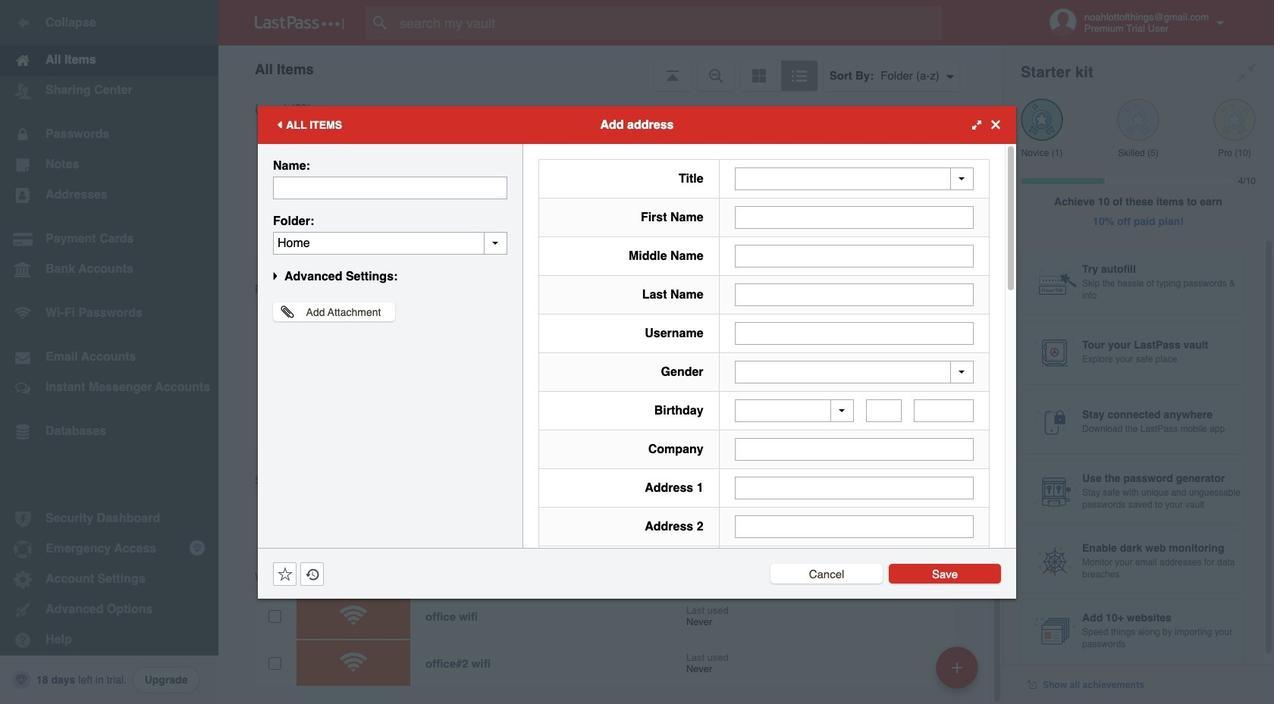 Task type: describe. For each thing, give the bounding box(es) containing it.
Search search field
[[366, 6, 972, 39]]

main navigation navigation
[[0, 0, 219, 705]]

new item image
[[952, 663, 963, 673]]

search my vault text field
[[366, 6, 972, 39]]



Task type: vqa. For each thing, say whether or not it's contained in the screenshot.
DIALOG
yes



Task type: locate. For each thing, give the bounding box(es) containing it.
new item navigation
[[931, 643, 988, 705]]

None text field
[[273, 232, 508, 255], [735, 283, 974, 306], [867, 400, 902, 423], [914, 400, 974, 423], [735, 477, 974, 500], [735, 516, 974, 539], [273, 232, 508, 255], [735, 283, 974, 306], [867, 400, 902, 423], [914, 400, 974, 423], [735, 477, 974, 500], [735, 516, 974, 539]]

dialog
[[258, 106, 1017, 705]]

None text field
[[273, 176, 508, 199], [735, 206, 974, 229], [735, 245, 974, 267], [735, 322, 974, 345], [735, 439, 974, 461], [273, 176, 508, 199], [735, 206, 974, 229], [735, 245, 974, 267], [735, 322, 974, 345], [735, 439, 974, 461]]

lastpass image
[[255, 16, 344, 30]]

vault options navigation
[[219, 46, 1003, 91]]



